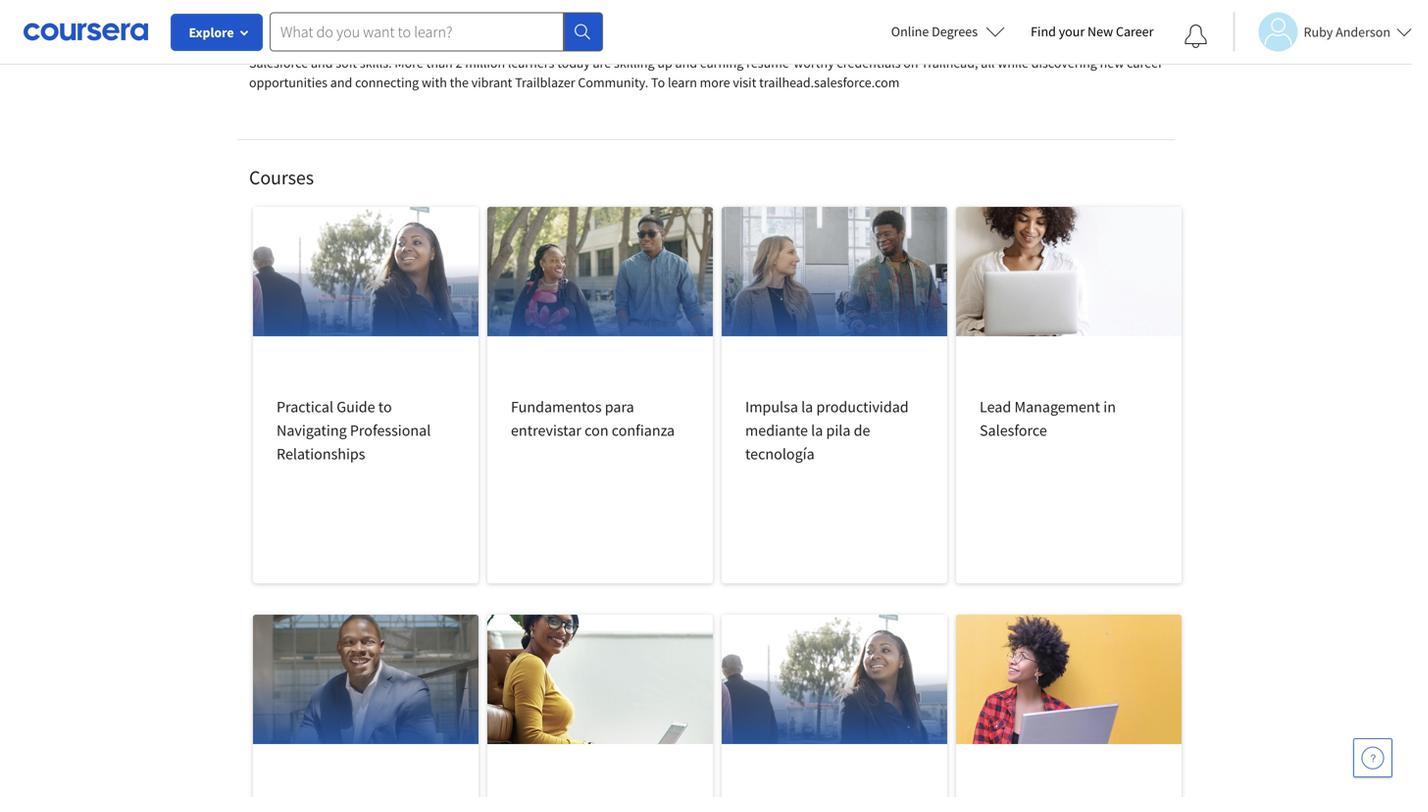 Task type: locate. For each thing, give the bounding box(es) containing it.
covering
[[997, 34, 1046, 52]]

for right skill
[[747, 15, 763, 32]]

to left "join"
[[624, 34, 636, 52]]

0 vertical spatial -
[[1064, 15, 1068, 32]]

and down ethnicity,
[[311, 54, 333, 72]]

salesforce inside "trailhead is salesforce's free online learning platform that empowers anyone to skill up for the future. trailhead reduces barriers to entry for all - regardless of gender, ethnicity, education level or socioeconomic background - to join the workforce of the future with access to over 800 badges covering business, tech, salesforce and soft skills. more than 2 million learners today are skilling up and earning resume-worthy credentials on trailhead, all while discovering new career opportunities and connecting with the vibrant trailblazer community. to learn more visit trailhead.salesforce.com"
[[249, 54, 308, 72]]

find your new career link
[[1022, 20, 1164, 44]]

future.
[[787, 15, 826, 32]]

impulsa
[[746, 397, 799, 417]]

all
[[1047, 15, 1061, 32], [981, 54, 995, 72]]

trailblazer
[[515, 74, 576, 91]]

tecnología
[[746, 444, 815, 464]]

productividad
[[817, 397, 909, 417]]

gender,
[[249, 34, 292, 52]]

all down 'badges'
[[981, 54, 995, 72]]

or
[[441, 34, 453, 52]]

and
[[311, 54, 333, 72], [676, 54, 698, 72], [330, 74, 353, 91]]

1 vertical spatial -
[[617, 34, 621, 52]]

with up worthy
[[819, 34, 844, 52]]

salesforce down gender,
[[249, 54, 308, 72]]

skills.
[[360, 54, 392, 72]]

for up covering
[[1028, 15, 1044, 32]]

the up resume-
[[759, 34, 778, 52]]

of up tech, at the right
[[1132, 15, 1144, 32]]

to
[[651, 74, 665, 91]]

barriers
[[933, 15, 977, 32]]

1 horizontal spatial for
[[1028, 15, 1044, 32]]

management
[[1015, 397, 1101, 417]]

level
[[411, 34, 438, 52]]

2 trailhead from the left
[[829, 15, 882, 32]]

1 horizontal spatial of
[[1132, 15, 1144, 32]]

1 vertical spatial salesforce
[[980, 421, 1048, 441]]

1 vertical spatial la
[[812, 421, 823, 441]]

of up resume-
[[745, 34, 757, 52]]

for
[[747, 15, 763, 32], [1028, 15, 1044, 32]]

la right impulsa on the right of the page
[[802, 397, 814, 417]]

that
[[554, 15, 578, 32]]

0 vertical spatial salesforce
[[249, 54, 308, 72]]

guide
[[337, 397, 375, 417]]

la
[[802, 397, 814, 417], [812, 421, 823, 441]]

of
[[1132, 15, 1144, 32], [745, 34, 757, 52]]

trailhead up access
[[829, 15, 882, 32]]

socioeconomic
[[456, 34, 543, 52]]

and up learn
[[676, 54, 698, 72]]

badges
[[953, 34, 994, 52]]

up up to
[[658, 54, 673, 72]]

salesforce down lead
[[980, 421, 1048, 441]]

trailhead up gender,
[[249, 15, 303, 32]]

education
[[351, 34, 409, 52]]

visit
[[733, 74, 757, 91]]

are
[[593, 54, 611, 72]]

all up business, on the top right of page
[[1047, 15, 1061, 32]]

0 vertical spatial with
[[819, 34, 844, 52]]

- up business, on the top right of page
[[1064, 15, 1068, 32]]

ethnicity,
[[295, 34, 348, 52]]

1 horizontal spatial with
[[819, 34, 844, 52]]

million
[[465, 54, 505, 72]]

over
[[902, 34, 927, 52]]

professional
[[350, 421, 431, 441]]

learn
[[668, 74, 697, 91]]

0 horizontal spatial salesforce
[[249, 54, 308, 72]]

fundamentos para entrevistar con confianza link
[[488, 207, 713, 584]]

1 horizontal spatial -
[[1064, 15, 1068, 32]]

up
[[729, 15, 744, 32], [658, 54, 673, 72]]

la left pila
[[812, 421, 823, 441]]

today
[[558, 54, 590, 72]]

0 horizontal spatial trailhead
[[249, 15, 303, 32]]

credentials
[[837, 54, 901, 72]]

to up professional at left
[[379, 397, 392, 417]]

1 vertical spatial of
[[745, 34, 757, 52]]

navigating
[[277, 421, 347, 441]]

skilling
[[614, 54, 655, 72]]

0 horizontal spatial of
[[745, 34, 757, 52]]

help center image
[[1362, 747, 1385, 770]]

0 horizontal spatial up
[[658, 54, 673, 72]]

lead management in salesforce link
[[957, 207, 1182, 584]]

earning
[[700, 54, 744, 72]]

with down than
[[422, 74, 447, 91]]

with
[[819, 34, 844, 52], [422, 74, 447, 91]]

0 horizontal spatial -
[[617, 34, 621, 52]]

is
[[306, 15, 315, 32]]

salesforce inside lead management in salesforce
[[980, 421, 1048, 441]]

resume-
[[747, 54, 794, 72]]

None search field
[[270, 12, 603, 52]]

0 vertical spatial up
[[729, 15, 744, 32]]

1 vertical spatial up
[[658, 54, 673, 72]]

1 vertical spatial all
[[981, 54, 995, 72]]

than
[[426, 54, 453, 72]]

find
[[1031, 23, 1057, 40]]

1 horizontal spatial salesforce
[[980, 421, 1048, 441]]

1 horizontal spatial trailhead
[[829, 15, 882, 32]]

to
[[689, 15, 701, 32], [980, 15, 992, 32], [624, 34, 636, 52], [887, 34, 899, 52], [379, 397, 392, 417]]

800
[[930, 34, 950, 52]]

-
[[1064, 15, 1068, 32], [617, 34, 621, 52]]

online
[[413, 15, 449, 32]]

ruby anderson
[[1304, 23, 1391, 41]]

fundamentos
[[511, 397, 602, 417]]

- down empowers
[[617, 34, 621, 52]]

online degrees
[[892, 23, 978, 40]]

the
[[766, 15, 785, 32], [663, 34, 682, 52], [759, 34, 778, 52], [450, 74, 469, 91]]

0 vertical spatial all
[[1047, 15, 1061, 32]]

practical guide to navigating professional relationships
[[277, 397, 431, 464]]

worthy
[[794, 54, 835, 72]]

0 vertical spatial la
[[802, 397, 814, 417]]

entry
[[995, 15, 1025, 32]]

0 horizontal spatial with
[[422, 74, 447, 91]]

0 horizontal spatial for
[[747, 15, 763, 32]]

explore
[[189, 24, 234, 41]]

connecting
[[355, 74, 419, 91]]

0 vertical spatial of
[[1132, 15, 1144, 32]]

workforce
[[685, 34, 742, 52]]

up right skill
[[729, 15, 744, 32]]

access
[[847, 34, 884, 52]]

trailhead
[[249, 15, 303, 32], [829, 15, 882, 32]]



Task type: describe. For each thing, give the bounding box(es) containing it.
coursera image
[[24, 16, 148, 47]]

new
[[1088, 23, 1114, 40]]

anyone
[[643, 15, 686, 32]]

1 horizontal spatial up
[[729, 15, 744, 32]]

future
[[781, 34, 816, 52]]

anderson
[[1336, 23, 1391, 41]]

to left 'over'
[[887, 34, 899, 52]]

para
[[605, 397, 635, 417]]

practical guide to navigating professional relationships link
[[253, 207, 479, 584]]

lead
[[980, 397, 1012, 417]]

trailhead,
[[922, 54, 979, 72]]

your
[[1059, 23, 1085, 40]]

skill
[[703, 15, 726, 32]]

degrees
[[932, 23, 978, 40]]

career
[[1128, 54, 1164, 72]]

more
[[700, 74, 731, 91]]

tech,
[[1105, 34, 1133, 52]]

vibrant
[[472, 74, 513, 91]]

con
[[585, 421, 609, 441]]

1 for from the left
[[747, 15, 763, 32]]

1 trailhead from the left
[[249, 15, 303, 32]]

What do you want to learn? text field
[[270, 12, 564, 52]]

practical
[[277, 397, 334, 417]]

fundamentos para entrevistar con confianza
[[511, 397, 675, 441]]

the down anyone
[[663, 34, 682, 52]]

relationships
[[277, 444, 365, 464]]

join
[[639, 34, 660, 52]]

pila
[[827, 421, 851, 441]]

and down soft
[[330, 74, 353, 91]]

courses
[[249, 165, 314, 190]]

to inside practical guide to navigating professional relationships
[[379, 397, 392, 417]]

trailhead is salesforce's free online learning platform that empowers anyone to skill up for the future. trailhead reduces barriers to entry for all - regardless of gender, ethnicity, education level or socioeconomic background - to join the workforce of the future with access to over 800 badges covering business, tech, salesforce and soft skills. more than 2 million learners today are skilling up and earning resume-worthy credentials on trailhead, all while discovering new career opportunities and connecting with the vibrant trailblazer community. to learn more visit trailhead.salesforce.com
[[249, 15, 1164, 91]]

to up 'badges'
[[980, 15, 992, 32]]

on
[[904, 54, 919, 72]]

while
[[998, 54, 1029, 72]]

0 horizontal spatial all
[[981, 54, 995, 72]]

impulsa la productividad mediante la pila de tecnología
[[746, 397, 909, 464]]

show notifications image
[[1185, 25, 1208, 48]]

new
[[1101, 54, 1125, 72]]

2
[[456, 54, 463, 72]]

salesforce's
[[317, 15, 385, 32]]

2 for from the left
[[1028, 15, 1044, 32]]

career
[[1117, 23, 1154, 40]]

learning
[[452, 15, 499, 32]]

trailhead.salesforce.com
[[760, 74, 900, 91]]

online
[[892, 23, 930, 40]]

discovering
[[1032, 54, 1098, 72]]

mediante
[[746, 421, 808, 441]]

regardless
[[1071, 15, 1130, 32]]

lead management in salesforce
[[980, 397, 1117, 441]]

the down '2'
[[450, 74, 469, 91]]

opportunities
[[249, 74, 328, 91]]

community.
[[578, 74, 649, 91]]

confianza
[[612, 421, 675, 441]]

de
[[854, 421, 871, 441]]

impulsa la productividad mediante la pila de tecnología link
[[722, 207, 948, 584]]

more
[[395, 54, 424, 72]]

explore button
[[172, 15, 262, 50]]

reduces
[[885, 15, 930, 32]]

1 vertical spatial with
[[422, 74, 447, 91]]

in
[[1104, 397, 1117, 417]]

business,
[[1049, 34, 1102, 52]]

to left skill
[[689, 15, 701, 32]]

ruby anderson button
[[1234, 12, 1413, 52]]

soft
[[336, 54, 357, 72]]

platform
[[501, 15, 551, 32]]

ruby
[[1304, 23, 1334, 41]]

empowers
[[580, 15, 641, 32]]

find your new career
[[1031, 23, 1154, 40]]

free
[[388, 15, 410, 32]]

entrevistar
[[511, 421, 582, 441]]

the up future
[[766, 15, 785, 32]]

1 horizontal spatial all
[[1047, 15, 1061, 32]]

learners
[[508, 54, 555, 72]]

background
[[545, 34, 614, 52]]



Task type: vqa. For each thing, say whether or not it's contained in the screenshot.
list item containing January 15
no



